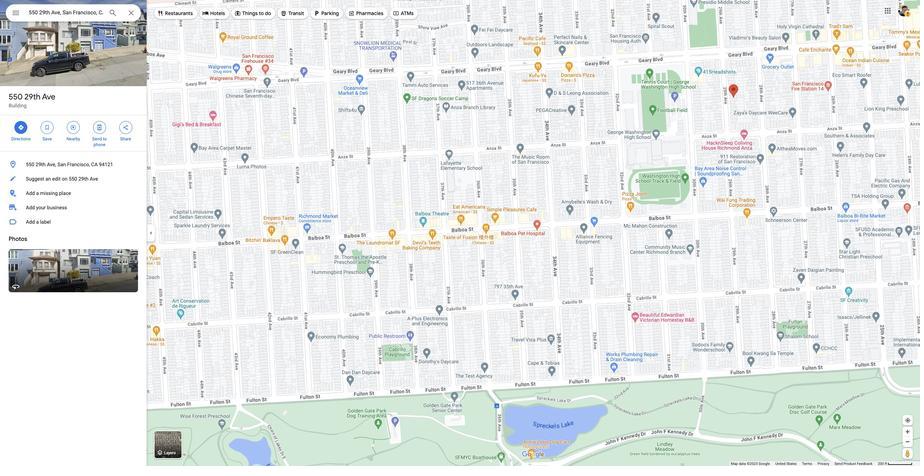 Task type: describe. For each thing, give the bounding box(es) containing it.
 atms
[[393, 9, 414, 17]]

phone
[[94, 142, 106, 147]]

add your business link
[[0, 201, 147, 215]]

show your location image
[[905, 418, 912, 424]]

550 29th ave building
[[9, 92, 55, 109]]

google
[[759, 463, 770, 466]]

share
[[120, 137, 131, 142]]

 parking
[[314, 9, 339, 17]]


[[18, 124, 24, 132]]

privacy button
[[818, 462, 830, 467]]

united states button
[[776, 462, 797, 467]]

restaurants
[[165, 10, 193, 17]]

550 29th Ave, San Francisco, CA 94121 field
[[6, 4, 141, 22]]

states
[[787, 463, 797, 466]]


[[314, 9, 320, 17]]

collapse side panel image
[[147, 229, 155, 237]]

do
[[265, 10, 271, 17]]

photos
[[9, 236, 27, 243]]

show street view coverage image
[[903, 449, 914, 460]]

550 for ave
[[9, 92, 23, 102]]


[[235, 9, 241, 17]]

zoom out image
[[906, 440, 911, 445]]

suggest
[[26, 176, 44, 182]]

550 29th ave main content
[[0, 0, 147, 467]]

send for send to phone
[[92, 137, 102, 142]]

hotels
[[210, 10, 225, 17]]

san
[[57, 162, 66, 168]]

 search field
[[6, 4, 141, 23]]

 things to do
[[235, 9, 271, 17]]

transit
[[289, 10, 304, 17]]

add a missing place
[[26, 191, 71, 196]]

building
[[9, 103, 27, 109]]

 hotels
[[202, 9, 225, 17]]

ft
[[885, 463, 888, 466]]

 button
[[6, 4, 26, 23]]

map data ©2023 google
[[731, 463, 770, 466]]

send product feedback
[[835, 463, 873, 466]]

francisco,
[[67, 162, 90, 168]]

on
[[62, 176, 67, 182]]

ave inside button
[[90, 176, 98, 182]]

add for add your business
[[26, 205, 35, 211]]

feedback
[[858, 463, 873, 466]]

pharmacies
[[356, 10, 384, 17]]

29th for ave
[[24, 92, 40, 102]]

ave,
[[47, 162, 56, 168]]

footer inside the "google maps" element
[[731, 462, 878, 467]]


[[157, 9, 164, 17]]

 restaurants
[[157, 9, 193, 17]]

 pharmacies
[[348, 9, 384, 17]]

add for add a label
[[26, 219, 35, 225]]


[[122, 124, 129, 132]]

parking
[[322, 10, 339, 17]]

send to phone
[[92, 137, 107, 147]]

atms
[[401, 10, 414, 17]]

zoom in image
[[906, 430, 911, 435]]

terms button
[[803, 462, 813, 467]]

©2023
[[747, 463, 758, 466]]

200 ft
[[878, 463, 888, 466]]

none field inside 550 29th ave, san francisco, ca 94121 field
[[29, 8, 103, 17]]


[[393, 9, 400, 17]]

200 ft button
[[878, 463, 913, 466]]



Task type: vqa. For each thing, say whether or not it's contained in the screenshot.


Task type: locate. For each thing, give the bounding box(es) containing it.
 transit
[[281, 9, 304, 17]]

united
[[776, 463, 786, 466]]

a for label
[[36, 219, 39, 225]]

an
[[45, 176, 51, 182]]

29th inside button
[[36, 162, 46, 168]]

to
[[259, 10, 264, 17], [103, 137, 107, 142]]

0 horizontal spatial to
[[103, 137, 107, 142]]

550 right on
[[69, 176, 77, 182]]

0 horizontal spatial 550
[[9, 92, 23, 102]]

1 horizontal spatial ave
[[90, 176, 98, 182]]

550 inside '550 29th ave building'
[[9, 92, 23, 102]]

0 vertical spatial add
[[26, 191, 35, 196]]

2 vertical spatial add
[[26, 219, 35, 225]]

add a missing place button
[[0, 186, 147, 201]]

a
[[36, 191, 39, 196], [36, 219, 39, 225]]

2 vertical spatial 29th
[[78, 176, 89, 182]]

a inside "button"
[[36, 219, 39, 225]]

ave inside '550 29th ave building'
[[42, 92, 55, 102]]

united states
[[776, 463, 797, 466]]

1 horizontal spatial send
[[835, 463, 843, 466]]

29th down francisco,
[[78, 176, 89, 182]]

send for send product feedback
[[835, 463, 843, 466]]

0 vertical spatial to
[[259, 10, 264, 17]]

suggest an edit on 550 29th ave
[[26, 176, 98, 182]]

550 for ave,
[[26, 162, 34, 168]]


[[202, 9, 209, 17]]

add a label
[[26, 219, 51, 225]]

save
[[43, 137, 52, 142]]

actions for 550 29th ave region
[[0, 115, 147, 151]]

1 add from the top
[[26, 191, 35, 196]]

1 horizontal spatial 550
[[26, 162, 34, 168]]

1 a from the top
[[36, 191, 39, 196]]

2 add from the top
[[26, 205, 35, 211]]

layers
[[164, 451, 176, 456]]

suggest an edit on 550 29th ave button
[[0, 172, 147, 186]]


[[70, 124, 77, 132]]

1 vertical spatial send
[[835, 463, 843, 466]]

0 vertical spatial ave
[[42, 92, 55, 102]]

directions
[[11, 137, 31, 142]]

map
[[731, 463, 738, 466]]

data
[[739, 463, 746, 466]]

ave
[[42, 92, 55, 102], [90, 176, 98, 182]]

550 29th ave, san francisco, ca 94121 button
[[0, 158, 147, 172]]

add left your
[[26, 205, 35, 211]]

29th up building
[[24, 92, 40, 102]]

a inside 'button'
[[36, 191, 39, 196]]

nearby
[[67, 137, 80, 142]]

0 horizontal spatial send
[[92, 137, 102, 142]]

add inside 'button'
[[26, 191, 35, 196]]

29th for ave,
[[36, 162, 46, 168]]

send product feedback button
[[835, 462, 873, 467]]

1 vertical spatial a
[[36, 219, 39, 225]]

add your business
[[26, 205, 67, 211]]

29th
[[24, 92, 40, 102], [36, 162, 46, 168], [78, 176, 89, 182]]

1 vertical spatial 29th
[[36, 162, 46, 168]]

google maps element
[[0, 0, 921, 467]]

None field
[[29, 8, 103, 17]]


[[12, 8, 20, 18]]

ca
[[91, 162, 98, 168]]

1 vertical spatial add
[[26, 205, 35, 211]]

2 horizontal spatial 550
[[69, 176, 77, 182]]

200
[[878, 463, 884, 466]]

1 vertical spatial 550
[[26, 162, 34, 168]]

send up phone
[[92, 137, 102, 142]]

privacy
[[818, 463, 830, 466]]

a left missing
[[36, 191, 39, 196]]

to left do
[[259, 10, 264, 17]]

2 vertical spatial 550
[[69, 176, 77, 182]]

a for missing
[[36, 191, 39, 196]]

add inside "button"
[[26, 219, 35, 225]]

place
[[59, 191, 71, 196]]

label
[[40, 219, 51, 225]]

add a label button
[[0, 215, 147, 229]]

1 horizontal spatial to
[[259, 10, 264, 17]]

550 up suggest
[[26, 162, 34, 168]]

to inside send to phone
[[103, 137, 107, 142]]


[[281, 9, 287, 17]]

2 a from the top
[[36, 219, 39, 225]]

550 29th ave, san francisco, ca 94121
[[26, 162, 113, 168]]

29th inside '550 29th ave building'
[[24, 92, 40, 102]]

1 vertical spatial ave
[[90, 176, 98, 182]]

add
[[26, 191, 35, 196], [26, 205, 35, 211], [26, 219, 35, 225]]

0 vertical spatial send
[[92, 137, 102, 142]]

add for add a missing place
[[26, 191, 35, 196]]

0 vertical spatial a
[[36, 191, 39, 196]]

550 up building
[[9, 92, 23, 102]]

product
[[844, 463, 857, 466]]

send left product at bottom right
[[835, 463, 843, 466]]

550 inside button
[[26, 162, 34, 168]]


[[348, 9, 355, 17]]

things
[[242, 10, 258, 17]]

94121
[[99, 162, 113, 168]]

a left label
[[36, 219, 39, 225]]

550 inside button
[[69, 176, 77, 182]]

to up phone
[[103, 137, 107, 142]]

29th left "ave,"
[[36, 162, 46, 168]]

0 horizontal spatial ave
[[42, 92, 55, 102]]

missing
[[40, 191, 58, 196]]

ave up 
[[42, 92, 55, 102]]


[[96, 124, 103, 132]]

send inside button
[[835, 463, 843, 466]]

your
[[36, 205, 46, 211]]

footer containing map data ©2023 google
[[731, 462, 878, 467]]

edit
[[52, 176, 61, 182]]

add left label
[[26, 219, 35, 225]]


[[44, 124, 50, 132]]

add down suggest
[[26, 191, 35, 196]]

29th inside button
[[78, 176, 89, 182]]

business
[[47, 205, 67, 211]]

terms
[[803, 463, 813, 466]]

0 vertical spatial 550
[[9, 92, 23, 102]]

3 add from the top
[[26, 219, 35, 225]]

send
[[92, 137, 102, 142], [835, 463, 843, 466]]

footer
[[731, 462, 878, 467]]

0 vertical spatial 29th
[[24, 92, 40, 102]]

to inside  things to do
[[259, 10, 264, 17]]

550
[[9, 92, 23, 102], [26, 162, 34, 168], [69, 176, 77, 182]]

send inside send to phone
[[92, 137, 102, 142]]

ave down the ca
[[90, 176, 98, 182]]

1 vertical spatial to
[[103, 137, 107, 142]]



